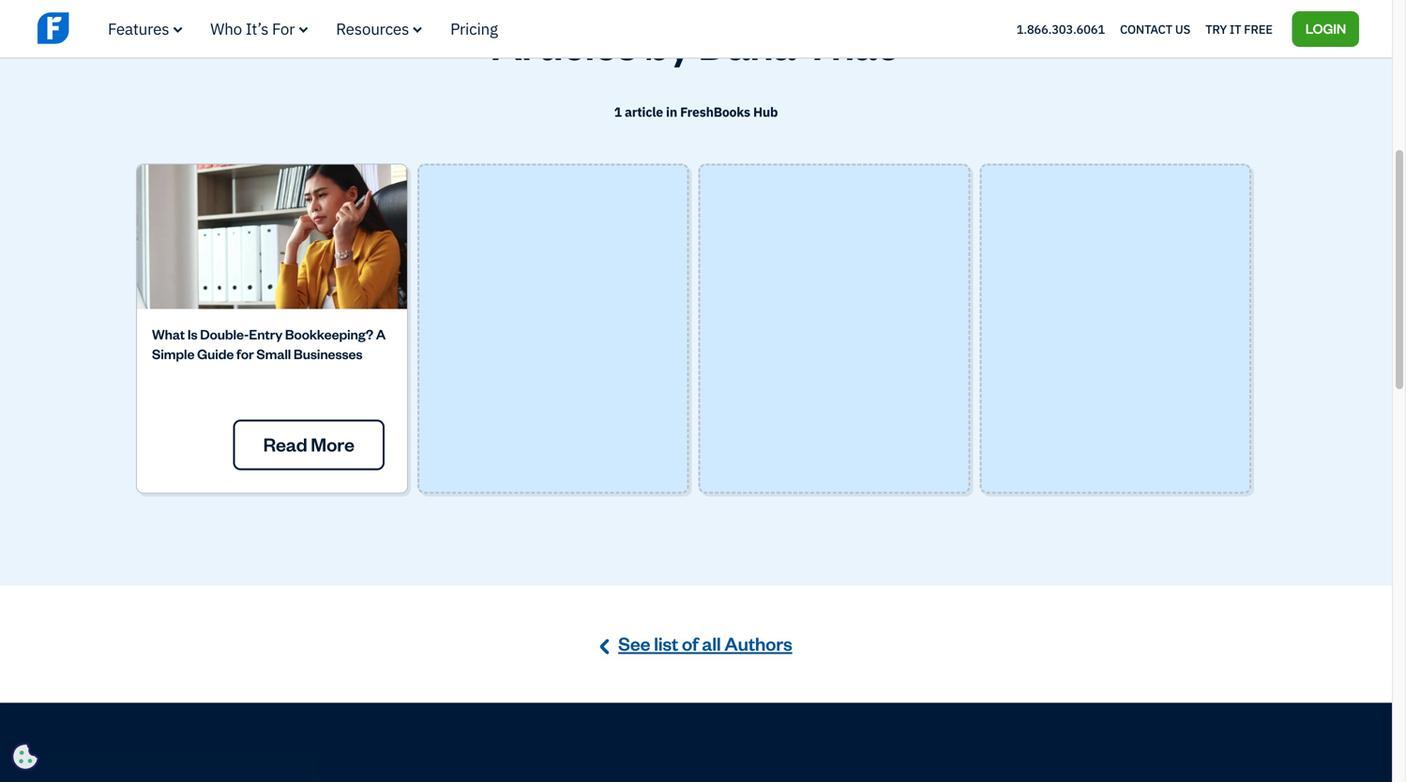 Task type: vqa. For each thing, say whether or not it's contained in the screenshot.
BUY at left
no



Task type: locate. For each thing, give the bounding box(es) containing it.
dana
[[699, 17, 796, 70]]

features link
[[108, 18, 182, 39]]

us
[[1175, 21, 1191, 37]]

it's
[[246, 18, 269, 39]]

guide
[[197, 345, 234, 363]]

for
[[272, 18, 295, 39]]

resources
[[336, 18, 409, 39]]

it
[[1230, 21, 1242, 37]]

pricing link
[[450, 18, 498, 39]]

for
[[236, 345, 254, 363]]

in
[[666, 103, 677, 120]]

by
[[645, 17, 691, 70]]

see list of all authors
[[618, 632, 792, 656]]

1.866.303.6061
[[1017, 21, 1105, 37]]

freshbooks
[[680, 103, 750, 120]]

what is double-entry bookkeeping? a simple guide for small businesses
[[152, 325, 386, 363]]

more
[[311, 432, 354, 457]]

1
[[614, 103, 622, 120]]

freshbooks logo image
[[38, 10, 183, 46]]

read
[[263, 432, 307, 457]]

small
[[257, 345, 291, 363]]

features
[[108, 18, 169, 39]]

double-
[[200, 325, 249, 343]]

resources link
[[336, 18, 422, 39]]

1.866.303.6061 link
[[1017, 21, 1105, 37]]

list
[[654, 632, 678, 656]]

pricing
[[450, 18, 498, 39]]

who
[[210, 18, 242, 39]]

simple
[[152, 345, 195, 363]]

what
[[152, 325, 185, 343]]



Task type: describe. For each thing, give the bounding box(es) containing it.
see
[[618, 632, 651, 656]]

free
[[1244, 21, 1273, 37]]

of
[[682, 632, 699, 656]]

login
[[1306, 19, 1346, 37]]

authors
[[725, 632, 792, 656]]

articles
[[492, 17, 637, 70]]

contact us link
[[1120, 17, 1191, 41]]

cookie preferences image
[[11, 743, 39, 771]]

what is double-entry bookkeeping? image
[[137, 165, 407, 309]]

cookie consent banner dialog
[[14, 552, 296, 768]]

article
[[625, 103, 663, 120]]

try it free link
[[1206, 17, 1273, 41]]

who it's for link
[[210, 18, 308, 39]]

a
[[376, 325, 386, 343]]

contact
[[1120, 21, 1173, 37]]

try it free
[[1206, 21, 1273, 37]]

hub
[[753, 103, 778, 120]]

try
[[1206, 21, 1227, 37]]

who it's for
[[210, 18, 295, 39]]

all
[[702, 632, 721, 656]]

thao
[[804, 17, 900, 70]]

read more
[[263, 432, 354, 457]]

entry
[[249, 325, 283, 343]]

read more link
[[233, 420, 384, 471]]

bookkeeping?
[[285, 325, 373, 343]]

login link
[[1293, 11, 1360, 47]]

see list of all authors link
[[600, 632, 792, 656]]

contact us
[[1120, 21, 1191, 37]]

is
[[187, 325, 198, 343]]

1 article  in freshbooks hub
[[614, 103, 778, 120]]

businesses
[[294, 345, 363, 363]]

articles by dana thao
[[492, 17, 900, 70]]



